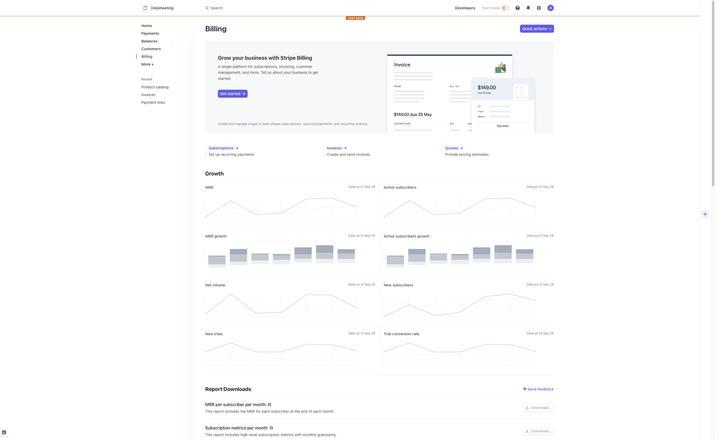 Task type: describe. For each thing, give the bounding box(es) containing it.
1 horizontal spatial metrics
[[281, 433, 293, 438]]

subscription metrics per month
[[205, 426, 268, 431]]

send feedback
[[527, 388, 554, 392]]

download… for subscription metrics per month
[[531, 430, 552, 434]]

of for mrr growth
[[361, 234, 364, 238]]

get
[[220, 92, 226, 96]]

test
[[348, 16, 355, 20]]

2 growth from the left
[[417, 234, 430, 239]]

1 the from the left
[[240, 410, 246, 414]]

test data
[[348, 16, 363, 20]]

estimates
[[472, 152, 489, 157]]

0 horizontal spatial with
[[268, 55, 279, 61]]

sep for mrr growth
[[365, 234, 370, 238]]

provide
[[445, 152, 458, 157]]

at
[[290, 410, 294, 414]]

data as of sep 28 for new subscribers
[[527, 283, 554, 287]]

sep for new trials
[[365, 332, 370, 336]]

to
[[308, 70, 312, 75]]

mrr for mrr growth
[[205, 234, 213, 239]]

recent
[[141, 77, 152, 81]]

mrr for mrr
[[205, 185, 213, 190]]

new subscribers
[[384, 283, 413, 288]]

quick actions button
[[520, 25, 554, 32]]

this report includes high-level subscription metrics with monthly granularity.
[[205, 433, 337, 438]]

sep for active subscribers growth
[[543, 234, 549, 238]]

Search text field
[[202, 3, 352, 13]]

mode
[[490, 6, 500, 10]]

recent element
[[136, 83, 195, 107]]

downloads
[[223, 387, 251, 393]]

quotes link
[[445, 146, 554, 151]]

2 horizontal spatial recurring
[[341, 122, 354, 126]]

subscribers for new subscribers
[[393, 283, 413, 288]]

new trials
[[205, 332, 223, 337]]

search
[[211, 6, 223, 10]]

this for mrr per subscriber per month
[[205, 410, 212, 414]]

active subscribers
[[384, 185, 416, 190]]

mrr for mrr per subscriber per month
[[205, 403, 214, 408]]

net
[[205, 283, 212, 288]]

links
[[157, 100, 165, 105]]

deljoheating button
[[141, 4, 179, 12]]

end
[[301, 410, 308, 414]]

mrr growth
[[205, 234, 227, 239]]

1 horizontal spatial with
[[294, 433, 302, 438]]

Search search field
[[202, 3, 352, 13]]

business inside a single platform for subscriptions, invoicing, customer management, and more. tell us about your business to get started.
[[292, 70, 307, 75]]

includes for metrics
[[225, 433, 239, 438]]

as for mrr growth
[[356, 234, 360, 238]]

per down "report" in the left bottom of the page
[[216, 403, 222, 408]]

includes for per
[[225, 410, 239, 414]]

payment
[[141, 100, 156, 105]]

set
[[209, 152, 214, 157]]

tell
[[261, 70, 267, 75]]

report for mrr
[[213, 410, 224, 414]]

phase
[[271, 122, 280, 126]]

as for new subscribers
[[535, 283, 538, 287]]

payment links link
[[139, 98, 183, 107]]

rate
[[412, 332, 419, 337]]

data
[[356, 16, 363, 20]]

net volume
[[205, 283, 225, 288]]

sep for active subscribers
[[543, 185, 549, 189]]

28 for new trials
[[371, 332, 375, 336]]

2 the from the left
[[295, 410, 300, 414]]

billing inside billing link
[[141, 54, 152, 59]]

conversion
[[392, 332, 411, 337]]

actions
[[534, 26, 547, 31]]

balances
[[141, 39, 158, 43]]

1 horizontal spatial invoices
[[327, 146, 342, 151]]

1 horizontal spatial subscriber
[[271, 410, 289, 414]]

granularity.
[[317, 433, 337, 438]]

revenue.
[[355, 122, 368, 126]]

subscribers for active subscribers
[[396, 185, 416, 190]]

sep for new subscribers
[[543, 283, 549, 287]]

grow your business with stripe billing
[[218, 55, 312, 61]]

trials
[[214, 332, 223, 337]]

send
[[527, 388, 536, 392]]

test mode
[[482, 6, 500, 10]]

create for create and send invoices
[[327, 152, 338, 157]]

0 horizontal spatial business
[[245, 55, 267, 61]]

+
[[151, 62, 154, 67]]

customers
[[141, 47, 161, 51]]

home
[[141, 23, 152, 28]]

billing link
[[139, 52, 190, 61]]

as for trial conversion rate
[[535, 332, 538, 336]]

management,
[[218, 70, 241, 75]]

product catalog
[[141, 85, 169, 89]]

data for active subscribers
[[527, 185, 534, 189]]

quick actions
[[522, 26, 547, 31]]

get started
[[220, 92, 240, 96]]

2 each from the left
[[313, 410, 321, 414]]

of for active subscribers
[[539, 185, 542, 189]]

or
[[258, 122, 261, 126]]

data as of sep 28 for trial conversion rate
[[527, 332, 554, 336]]

feedback
[[537, 388, 554, 392]]

of for active subscribers growth
[[539, 234, 542, 238]]

0 vertical spatial month
[[253, 403, 266, 408]]

and right payments,
[[334, 122, 340, 126]]

invoicing,
[[279, 64, 295, 69]]

a single platform for subscriptions, invoicing, customer management, and more. tell us about your business to get started.
[[218, 64, 318, 81]]

multi-
[[262, 122, 271, 126]]

developers link
[[453, 4, 477, 12]]

grow
[[218, 55, 231, 61]]

deljoheating
[[151, 6, 174, 10]]

subscribers for active subscribers growth
[[396, 234, 416, 239]]

28 for new subscribers
[[550, 283, 554, 287]]

payments link
[[139, 29, 190, 38]]

report
[[205, 387, 222, 393]]

this for subscription metrics per month
[[205, 433, 212, 438]]

started.
[[218, 76, 231, 81]]

mrr per subscriber per month
[[205, 403, 266, 408]]

started
[[227, 92, 240, 96]]

2 horizontal spatial billing
[[297, 55, 312, 61]]

of for new trials
[[361, 332, 364, 336]]

data for net volume
[[348, 283, 355, 287]]

report for subscription
[[213, 433, 224, 438]]

pin to navigation image
[[186, 100, 190, 105]]

create and manage single or multi-phase subscriptions, recurring payments, and recurring revenue.
[[218, 122, 368, 126]]

subscription
[[205, 426, 230, 431]]

of for trial conversion rate
[[539, 332, 542, 336]]

set up recurring payments
[[209, 152, 254, 157]]

1 growth from the left
[[214, 234, 227, 239]]

as for net volume
[[356, 283, 360, 287]]

svg image for mrr per subscriber per month
[[526, 407, 529, 410]]

0 horizontal spatial recurring
[[221, 152, 236, 157]]



Task type: locate. For each thing, give the bounding box(es) containing it.
data for active subscribers growth
[[527, 234, 534, 238]]

metrics up high-
[[231, 426, 246, 431]]

invoices
[[141, 93, 155, 97], [327, 146, 342, 151]]

invoices up 'create and send invoices' at top
[[327, 146, 342, 151]]

new for new trials
[[205, 332, 213, 337]]

1 horizontal spatial the
[[295, 410, 300, 414]]

subscriptions, up tell
[[254, 64, 278, 69]]

1 vertical spatial with
[[294, 433, 302, 438]]

payments
[[141, 31, 159, 36]]

clear history image
[[186, 78, 189, 81]]

0 vertical spatial subscriber
[[223, 403, 244, 408]]

as for new trials
[[356, 332, 360, 336]]

1 vertical spatial new
[[205, 332, 213, 337]]

and left send
[[339, 152, 346, 157]]

send
[[347, 152, 355, 157]]

growth
[[205, 171, 224, 177]]

subscriber
[[223, 403, 244, 408], [271, 410, 289, 414]]

each up subscription
[[262, 410, 270, 414]]

developers
[[455, 6, 475, 10]]

your up platform
[[232, 55, 244, 61]]

pin to navigation image for product catalog
[[186, 85, 190, 89]]

billing
[[205, 24, 227, 33], [141, 54, 152, 59], [297, 55, 312, 61]]

your inside a single platform for subscriptions, invoicing, customer management, and more. tell us about your business to get started.
[[284, 70, 291, 75]]

as for active subscribers
[[535, 185, 538, 189]]

pin to navigation image
[[186, 85, 190, 89], [186, 93, 190, 97]]

with left stripe
[[268, 55, 279, 61]]

0 vertical spatial metrics
[[231, 426, 246, 431]]

0 horizontal spatial each
[[262, 410, 270, 414]]

0 vertical spatial invoices link
[[139, 90, 183, 99]]

data as of sep 28 for new trials
[[348, 332, 375, 336]]

active for active subscribers
[[384, 185, 395, 190]]

data for new subscribers
[[527, 283, 534, 287]]

customer
[[296, 64, 313, 69]]

28 for mrr
[[371, 185, 375, 189]]

and down platform
[[242, 70, 249, 75]]

0 vertical spatial this
[[205, 410, 212, 414]]

with
[[268, 55, 279, 61], [294, 433, 302, 438]]

2 pin to navigation image from the top
[[186, 93, 190, 97]]

single up management,
[[221, 64, 232, 69]]

2 vertical spatial subscribers
[[393, 283, 413, 288]]

get
[[313, 70, 318, 75]]

0 vertical spatial with
[[268, 55, 279, 61]]

1 vertical spatial includes
[[225, 433, 239, 438]]

1 svg image from the top
[[526, 407, 529, 410]]

product
[[141, 85, 155, 89]]

business up more.
[[245, 55, 267, 61]]

download… button for subscription metrics per month
[[523, 428, 554, 436]]

0 horizontal spatial create
[[218, 122, 228, 126]]

create left "manage"
[[218, 122, 228, 126]]

1 active from the top
[[384, 185, 395, 190]]

1 vertical spatial create
[[327, 152, 338, 157]]

invoices down product
[[141, 93, 155, 97]]

as for active subscribers growth
[[535, 234, 538, 238]]

0 horizontal spatial subscriber
[[223, 403, 244, 408]]

0 horizontal spatial new
[[205, 332, 213, 337]]

level
[[250, 433, 257, 438]]

download… button for mrr per subscriber per month
[[523, 405, 554, 412]]

active subscribers growth
[[384, 234, 430, 239]]

quick
[[522, 26, 533, 31]]

1 horizontal spatial single
[[248, 122, 257, 126]]

subscriber down downloads
[[223, 403, 244, 408]]

1 report from the top
[[213, 410, 224, 414]]

settings image
[[537, 6, 541, 10]]

subscriber left at
[[271, 410, 289, 414]]

1 vertical spatial download… button
[[523, 428, 554, 436]]

28 for active subscribers growth
[[550, 234, 554, 238]]

create left send
[[327, 152, 338, 157]]

28 for trial conversion rate
[[550, 332, 554, 336]]

data for mrr growth
[[348, 234, 355, 238]]

0 vertical spatial new
[[384, 283, 392, 288]]

0 vertical spatial download…
[[531, 406, 552, 411]]

0 vertical spatial invoices
[[141, 93, 155, 97]]

1 vertical spatial svg image
[[526, 430, 529, 434]]

catalog
[[156, 85, 169, 89]]

1 vertical spatial your
[[284, 70, 291, 75]]

growth
[[214, 234, 227, 239], [417, 234, 430, 239]]

balances link
[[139, 37, 190, 45]]

for
[[248, 64, 253, 69], [256, 410, 261, 414]]

each left month. at the left of the page
[[313, 410, 321, 414]]

1 horizontal spatial new
[[384, 283, 392, 288]]

subscription
[[258, 433, 280, 438]]

data as of sep 28 for active subscribers
[[527, 185, 554, 189]]

1 vertical spatial active
[[384, 234, 395, 239]]

0 vertical spatial subscriptions,
[[254, 64, 278, 69]]

report downloads
[[205, 387, 251, 393]]

1 horizontal spatial each
[[313, 410, 321, 414]]

pin to navigation image for invoices
[[186, 93, 190, 97]]

report down subscription on the bottom
[[213, 433, 224, 438]]

trial conversion rate
[[384, 332, 419, 337]]

this down subscription on the bottom
[[205, 433, 212, 438]]

2 svg image from the top
[[526, 430, 529, 434]]

0 horizontal spatial invoices link
[[139, 90, 183, 99]]

product catalog link
[[139, 83, 183, 92]]

1 vertical spatial for
[[256, 410, 261, 414]]

subscriptions
[[209, 146, 233, 151]]

month up this report includes the mrr for each subscriber at the end of each month.
[[253, 403, 266, 408]]

1 includes from the top
[[225, 410, 239, 414]]

month.
[[322, 410, 334, 414]]

0 horizontal spatial single
[[221, 64, 232, 69]]

0 vertical spatial active
[[384, 185, 395, 190]]

this up subscription on the bottom
[[205, 410, 212, 414]]

0 horizontal spatial your
[[232, 55, 244, 61]]

1 horizontal spatial invoices link
[[327, 146, 435, 151]]

2 active from the top
[[384, 234, 395, 239]]

1 pin to navigation image from the top
[[186, 85, 190, 89]]

1 horizontal spatial recurring
[[303, 122, 317, 126]]

customers link
[[139, 44, 190, 53]]

1 vertical spatial subscriptions,
[[281, 122, 302, 126]]

1 vertical spatial invoices link
[[327, 146, 435, 151]]

0 vertical spatial svg image
[[526, 407, 529, 410]]

and left "manage"
[[229, 122, 234, 126]]

and inside a single platform for subscriptions, invoicing, customer management, and more. tell us about your business to get started.
[[242, 70, 249, 75]]

monthly
[[303, 433, 316, 438]]

subscriptions link
[[209, 146, 317, 151]]

platform
[[233, 64, 247, 69]]

your
[[232, 55, 244, 61], [284, 70, 291, 75]]

per
[[216, 403, 222, 408], [245, 403, 252, 408], [247, 426, 254, 431]]

help image
[[515, 6, 520, 10]]

metrics
[[231, 426, 246, 431], [281, 433, 293, 438]]

business down 'customer' on the left of page
[[292, 70, 307, 75]]

payments
[[237, 152, 254, 157]]

data for mrr
[[348, 185, 355, 189]]

includes
[[225, 410, 239, 414], [225, 433, 239, 438]]

1 horizontal spatial billing
[[205, 24, 227, 33]]

create and send invoices
[[327, 152, 370, 157]]

of for mrr
[[361, 185, 364, 189]]

0 horizontal spatial growth
[[214, 234, 227, 239]]

1 vertical spatial report
[[213, 433, 224, 438]]

of for new subscribers
[[539, 283, 542, 287]]

1 download… from the top
[[531, 406, 552, 411]]

report up subscription on the bottom
[[213, 410, 224, 414]]

0 vertical spatial your
[[232, 55, 244, 61]]

stripe
[[280, 55, 296, 61]]

about
[[273, 70, 283, 75]]

recurring down subscriptions
[[221, 152, 236, 157]]

28 for active subscribers
[[550, 185, 554, 189]]

2 download… from the top
[[531, 430, 552, 434]]

more +
[[141, 62, 154, 67]]

new for new subscribers
[[384, 283, 392, 288]]

for up more.
[[248, 64, 253, 69]]

1 download… button from the top
[[523, 405, 554, 412]]

volume
[[212, 283, 225, 288]]

subscriptions, inside a single platform for subscriptions, invoicing, customer management, and more. tell us about your business to get started.
[[254, 64, 278, 69]]

recurring left payments,
[[303, 122, 317, 126]]

get started button
[[218, 90, 247, 98]]

1 this from the top
[[205, 410, 212, 414]]

0 vertical spatial includes
[[225, 410, 239, 414]]

28 for mrr growth
[[371, 234, 375, 238]]

invoices link up invoices
[[327, 146, 435, 151]]

new
[[384, 283, 392, 288], [205, 332, 213, 337]]

1 horizontal spatial for
[[256, 410, 261, 414]]

up
[[215, 152, 220, 157]]

0 vertical spatial subscribers
[[396, 185, 416, 190]]

0 horizontal spatial for
[[248, 64, 253, 69]]

single left or
[[248, 122, 257, 126]]

includes down the subscription metrics per month
[[225, 433, 239, 438]]

test
[[482, 6, 489, 10]]

1 vertical spatial pin to navigation image
[[186, 93, 190, 97]]

0 vertical spatial create
[[218, 122, 228, 126]]

svg image
[[526, 407, 529, 410], [526, 430, 529, 434]]

data as of sep 28 for mrr
[[348, 185, 375, 189]]

1 vertical spatial subscribers
[[396, 234, 416, 239]]

1 vertical spatial subscriber
[[271, 410, 289, 414]]

invoices inside recent element
[[141, 93, 155, 97]]

recurring
[[303, 122, 317, 126], [341, 122, 354, 126], [221, 152, 236, 157]]

1 vertical spatial metrics
[[281, 433, 293, 438]]

data as of sep 28 for net volume
[[348, 283, 375, 287]]

1 horizontal spatial subscriptions,
[[281, 122, 302, 126]]

0 horizontal spatial subscriptions,
[[254, 64, 278, 69]]

data as of sep 28
[[348, 185, 375, 189], [527, 185, 554, 189], [348, 234, 375, 238], [527, 234, 554, 238], [348, 283, 375, 287], [527, 283, 554, 287], [348, 332, 375, 336], [527, 332, 554, 336]]

invoices link up the links
[[139, 90, 183, 99]]

billing down search on the top left of page
[[205, 24, 227, 33]]

0 vertical spatial single
[[221, 64, 232, 69]]

sep
[[365, 185, 370, 189], [543, 185, 549, 189], [365, 234, 370, 238], [543, 234, 549, 238], [365, 283, 370, 287], [543, 283, 549, 287], [365, 332, 370, 336], [543, 332, 549, 336]]

send feedback button
[[523, 387, 554, 393]]

this report includes the mrr for each subscriber at the end of each month.
[[205, 410, 334, 414]]

0 horizontal spatial invoices
[[141, 93, 155, 97]]

data as of sep 28 for active subscribers growth
[[527, 234, 554, 238]]

invoices link for billing
[[327, 146, 435, 151]]

for inside a single platform for subscriptions, invoicing, customer management, and more. tell us about your business to get started.
[[248, 64, 253, 69]]

high-
[[240, 433, 250, 438]]

of for net volume
[[361, 283, 364, 287]]

your down invoicing, on the left top of the page
[[284, 70, 291, 75]]

single inside a single platform for subscriptions, invoicing, customer management, and more. tell us about your business to get started.
[[221, 64, 232, 69]]

0 vertical spatial download… button
[[523, 405, 554, 412]]

and
[[242, 70, 249, 75], [229, 122, 234, 126], [334, 122, 340, 126], [339, 152, 346, 157]]

1 each from the left
[[262, 410, 270, 414]]

of
[[361, 185, 364, 189], [539, 185, 542, 189], [361, 234, 364, 238], [539, 234, 542, 238], [361, 283, 364, 287], [539, 283, 542, 287], [361, 332, 364, 336], [539, 332, 542, 336], [309, 410, 312, 414]]

month
[[253, 403, 266, 408], [255, 426, 268, 431]]

for down mrr per subscriber per month on the bottom left of page
[[256, 410, 261, 414]]

pin to navigation image up pin to navigation image
[[186, 93, 190, 97]]

as for mrr
[[356, 185, 360, 189]]

0 horizontal spatial the
[[240, 410, 246, 414]]

subscribers
[[396, 185, 416, 190], [396, 234, 416, 239], [393, 283, 413, 288]]

per down downloads
[[245, 403, 252, 408]]

payment links
[[141, 100, 165, 105]]

1 vertical spatial month
[[255, 426, 268, 431]]

1 vertical spatial business
[[292, 70, 307, 75]]

recurring left revenue.
[[341, 122, 354, 126]]

svg image for subscription metrics per month
[[526, 430, 529, 434]]

with left monthly
[[294, 433, 302, 438]]

1 vertical spatial download…
[[531, 430, 552, 434]]

data as of sep 28 for mrr growth
[[348, 234, 375, 238]]

28
[[371, 185, 375, 189], [550, 185, 554, 189], [371, 234, 375, 238], [550, 234, 554, 238], [371, 283, 375, 287], [550, 283, 554, 287], [371, 332, 375, 336], [550, 332, 554, 336]]

data for new trials
[[348, 332, 355, 336]]

data for trial conversion rate
[[527, 332, 534, 336]]

2 report from the top
[[213, 433, 224, 438]]

1 horizontal spatial create
[[327, 152, 338, 157]]

create for create and manage single or multi-phase subscriptions, recurring payments, and recurring revenue.
[[218, 122, 228, 126]]

payments,
[[318, 122, 333, 126]]

more.
[[250, 70, 260, 75]]

2 this from the top
[[205, 433, 212, 438]]

the down mrr per subscriber per month on the bottom left of page
[[240, 410, 246, 414]]

pricing
[[459, 152, 471, 157]]

provide pricing estimates
[[445, 152, 489, 157]]

more
[[141, 62, 151, 67]]

2 download… button from the top
[[523, 428, 554, 436]]

sep for net volume
[[365, 283, 370, 287]]

includes down mrr per subscriber per month on the bottom left of page
[[225, 410, 239, 414]]

billing up 'customer' on the left of page
[[297, 55, 312, 61]]

1 vertical spatial single
[[248, 122, 257, 126]]

sep for trial conversion rate
[[543, 332, 549, 336]]

billing up more +
[[141, 54, 152, 59]]

invoices
[[356, 152, 370, 157]]

1 horizontal spatial growth
[[417, 234, 430, 239]]

1 vertical spatial this
[[205, 433, 212, 438]]

per up level
[[247, 426, 254, 431]]

home link
[[139, 21, 190, 30]]

1 vertical spatial invoices
[[327, 146, 342, 151]]

0 horizontal spatial billing
[[141, 54, 152, 59]]

0 vertical spatial report
[[213, 410, 224, 414]]

the right at
[[295, 410, 300, 414]]

the
[[240, 410, 246, 414], [295, 410, 300, 414]]

1 horizontal spatial business
[[292, 70, 307, 75]]

month up subscription
[[255, 426, 268, 431]]

0 vertical spatial pin to navigation image
[[186, 85, 190, 89]]

0 vertical spatial business
[[245, 55, 267, 61]]

1 horizontal spatial your
[[284, 70, 291, 75]]

a
[[218, 64, 220, 69]]

2 includes from the top
[[225, 433, 239, 438]]

active
[[384, 185, 395, 190], [384, 234, 395, 239]]

download… for mrr per subscriber per month
[[531, 406, 552, 411]]

metrics right subscription
[[281, 433, 293, 438]]

invoices link for recent
[[139, 90, 183, 99]]

subscriptions,
[[254, 64, 278, 69], [281, 122, 302, 126]]

28 for net volume
[[371, 283, 375, 287]]

trial
[[384, 332, 391, 337]]

active for active subscribers growth
[[384, 234, 395, 239]]

subscriptions, right phase
[[281, 122, 302, 126]]

0 vertical spatial for
[[248, 64, 253, 69]]

sep for mrr
[[365, 185, 370, 189]]

quotes
[[445, 146, 458, 151]]

0 horizontal spatial metrics
[[231, 426, 246, 431]]

pin to navigation image down clear history image
[[186, 85, 190, 89]]



Task type: vqa. For each thing, say whether or not it's contained in the screenshot.


